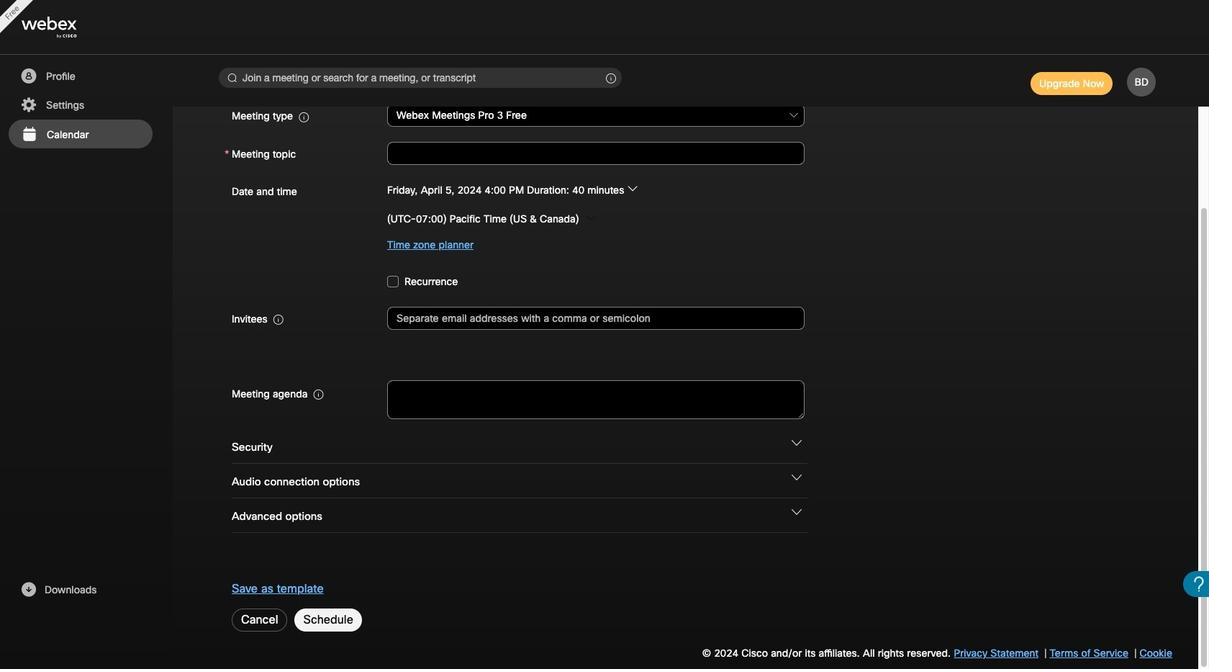 Task type: describe. For each thing, give the bounding box(es) containing it.
mds content download_filled image
[[19, 581, 37, 598]]

ng down image
[[792, 438, 802, 448]]

1 ng down image from the top
[[792, 472, 802, 482]]

Join a meeting or search for a meeting, or transcript text field
[[219, 68, 622, 88]]

schedule a meeting element
[[0, 0, 1210, 669]]

group inside schedule a meeting element
[[225, 178, 1147, 258]]

mds meetings_filled image
[[20, 126, 38, 143]]

none text field inside schedule a meeting element
[[387, 142, 805, 165]]

mds settings_filled image
[[19, 97, 37, 114]]

Invitees text field
[[387, 306, 805, 330]]

cisco webex image
[[22, 17, 108, 38]]

mds people circle_filled image
[[19, 68, 37, 85]]

arrow image
[[586, 213, 596, 223]]



Task type: locate. For each thing, give the bounding box(es) containing it.
None text field
[[387, 142, 805, 165]]

2 ng down image from the top
[[792, 507, 802, 517]]

group
[[225, 178, 1147, 258]]

None text field
[[387, 380, 805, 419]]

1 vertical spatial ng down image
[[792, 507, 802, 517]]

0 vertical spatial ng down image
[[792, 472, 802, 482]]

ng down image
[[792, 472, 802, 482], [792, 507, 802, 517]]

None field
[[387, 103, 806, 128]]

banner
[[0, 0, 1210, 55]]

arrow image
[[628, 183, 638, 193]]

none field inside schedule a meeting element
[[387, 103, 806, 128]]



